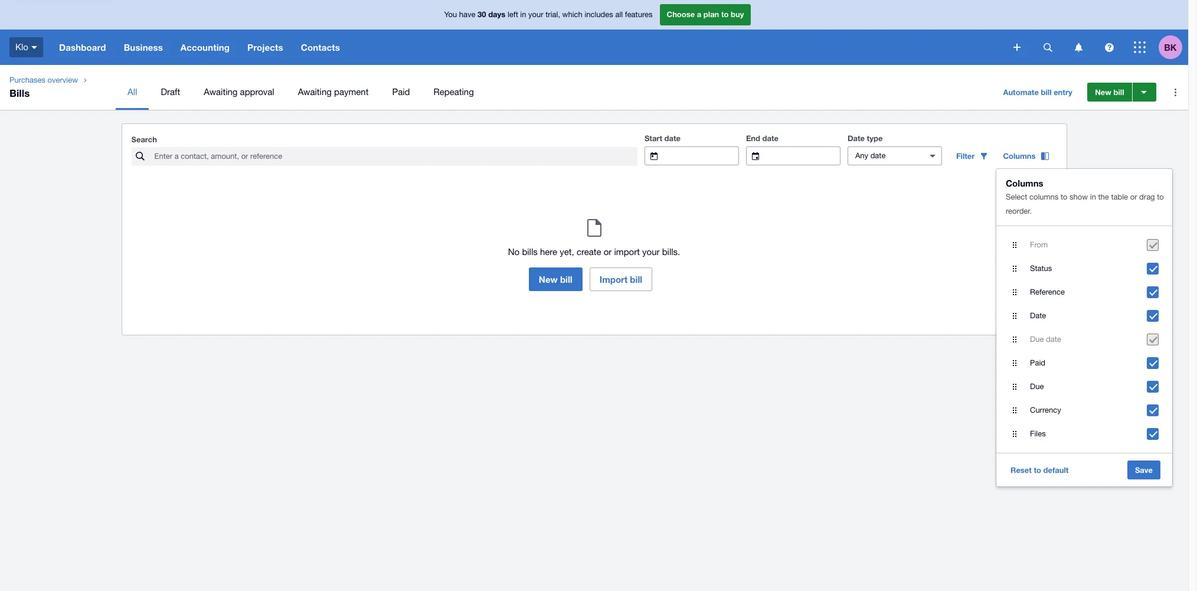 Task type: locate. For each thing, give the bounding box(es) containing it.
bill left entry
[[1041, 87, 1052, 97]]

new
[[1096, 87, 1112, 97], [539, 274, 558, 285]]

columns inside button
[[1004, 151, 1036, 161]]

awaiting
[[204, 87, 238, 97], [298, 87, 332, 97]]

due
[[1031, 335, 1044, 344], [1031, 382, 1044, 391]]

1 horizontal spatial new bill button
[[1088, 83, 1132, 102]]

new bill button
[[1088, 83, 1132, 102], [529, 268, 583, 291]]

1 vertical spatial new bill
[[539, 274, 573, 285]]

new down here
[[539, 274, 558, 285]]

date inside columns group
[[1046, 335, 1062, 344]]

here
[[540, 247, 558, 257]]

to
[[722, 10, 729, 19], [1061, 193, 1068, 201], [1158, 193, 1164, 201], [1034, 465, 1042, 475]]

2 horizontal spatial date
[[1046, 335, 1062, 344]]

paid inside 'menu'
[[392, 87, 410, 97]]

columns inside columns select columns to show in the table or drag to reorder.
[[1006, 178, 1044, 188]]

due for due
[[1031, 382, 1044, 391]]

buy
[[731, 10, 744, 19]]

paid right payment on the left top
[[392, 87, 410, 97]]

2 due from the top
[[1031, 382, 1044, 391]]

columns group
[[997, 169, 1173, 487]]

overflow menu image
[[1164, 80, 1188, 104]]

awaiting payment
[[298, 87, 369, 97]]

navigation
[[50, 30, 1006, 65]]

date
[[848, 133, 865, 143], [1031, 311, 1047, 320]]

date down reference
[[1046, 335, 1062, 344]]

reorder.
[[1006, 207, 1032, 216]]

0 vertical spatial date
[[848, 133, 865, 143]]

in right left
[[520, 10, 526, 19]]

to inside banner
[[722, 10, 729, 19]]

30
[[478, 10, 486, 19]]

save button
[[1128, 461, 1161, 480]]

Date type field
[[849, 147, 920, 165]]

menu containing all
[[116, 74, 987, 110]]

columns
[[1030, 193, 1059, 201]]

End date field
[[769, 147, 840, 165]]

left
[[508, 10, 518, 19]]

1 horizontal spatial date
[[1031, 311, 1047, 320]]

1 vertical spatial date
[[1031, 311, 1047, 320]]

svg image left svg icon
[[1044, 43, 1053, 52]]

banner
[[0, 0, 1189, 65]]

1 vertical spatial columns
[[1006, 178, 1044, 188]]

1 vertical spatial new
[[539, 274, 558, 285]]

0 vertical spatial or
[[1131, 193, 1138, 201]]

0 vertical spatial new bill
[[1096, 87, 1125, 97]]

awaiting left payment on the left top
[[298, 87, 332, 97]]

payment
[[334, 87, 369, 97]]

all
[[128, 87, 137, 97]]

svg image
[[1075, 43, 1083, 52]]

choose a plan to buy
[[667, 10, 744, 19]]

plan
[[704, 10, 720, 19]]

bill down yet,
[[560, 274, 573, 285]]

1 vertical spatial new bill button
[[529, 268, 583, 291]]

in inside columns select columns to show in the table or drag to reorder.
[[1091, 193, 1097, 201]]

menu
[[116, 74, 987, 110]]

1 vertical spatial due
[[1031, 382, 1044, 391]]

date type
[[848, 133, 883, 143]]

0 horizontal spatial new
[[539, 274, 558, 285]]

business button
[[115, 30, 172, 65]]

your inside you have 30 days left in your trial, which includes all features
[[529, 10, 544, 19]]

default
[[1044, 465, 1069, 475]]

automate bill entry
[[1004, 87, 1073, 97]]

new bill down here
[[539, 274, 573, 285]]

bill right entry
[[1114, 87, 1125, 97]]

0 vertical spatial new bill button
[[1088, 83, 1132, 102]]

1 vertical spatial or
[[604, 247, 612, 257]]

dashboard
[[59, 42, 106, 53]]

search
[[131, 135, 157, 144]]

1 awaiting from the left
[[204, 87, 238, 97]]

date for date type
[[848, 133, 865, 143]]

new bill
[[1096, 87, 1125, 97], [539, 274, 573, 285]]

from
[[1031, 240, 1048, 249]]

0 horizontal spatial awaiting
[[204, 87, 238, 97]]

paid inside columns group
[[1031, 358, 1046, 367]]

bill for the bottom new bill button
[[560, 274, 573, 285]]

new bill button down here
[[529, 268, 583, 291]]

no bills here yet, create or import your bills.
[[508, 247, 680, 257]]

svg image right svg icon
[[1105, 43, 1114, 52]]

bill inside popup button
[[1041, 87, 1052, 97]]

draft
[[161, 87, 180, 97]]

date
[[665, 133, 681, 143], [763, 133, 779, 143], [1046, 335, 1062, 344]]

0 vertical spatial new
[[1096, 87, 1112, 97]]

1 horizontal spatial or
[[1131, 193, 1138, 201]]

paid down due date
[[1031, 358, 1046, 367]]

start date
[[645, 133, 681, 143]]

svg image right klo
[[31, 46, 37, 49]]

0 horizontal spatial your
[[529, 10, 544, 19]]

your left trial,
[[529, 10, 544, 19]]

or left drag
[[1131, 193, 1138, 201]]

0 vertical spatial columns
[[1004, 151, 1036, 161]]

new right entry
[[1096, 87, 1112, 97]]

in left the the
[[1091, 193, 1097, 201]]

0 horizontal spatial paid
[[392, 87, 410, 97]]

new inside bills navigation
[[1096, 87, 1112, 97]]

paid
[[392, 87, 410, 97], [1031, 358, 1046, 367]]

date right "end"
[[763, 133, 779, 143]]

1 horizontal spatial new bill
[[1096, 87, 1125, 97]]

approval
[[240, 87, 274, 97]]

import bill
[[600, 274, 643, 285]]

navigation inside banner
[[50, 30, 1006, 65]]

awaiting payment link
[[286, 74, 381, 110]]

repeating link
[[422, 74, 486, 110]]

1 vertical spatial your
[[643, 247, 660, 257]]

contacts button
[[292, 30, 349, 65]]

date inside columns group
[[1031, 311, 1047, 320]]

end
[[746, 133, 761, 143]]

days
[[488, 10, 506, 19]]

drag
[[1140, 193, 1155, 201]]

1 horizontal spatial paid
[[1031, 358, 1046, 367]]

start
[[645, 133, 663, 143]]

0 vertical spatial in
[[520, 10, 526, 19]]

your left bills. at the right top of page
[[643, 247, 660, 257]]

or inside columns select columns to show in the table or drag to reorder.
[[1131, 193, 1138, 201]]

2 awaiting from the left
[[298, 87, 332, 97]]

you
[[444, 10, 457, 19]]

in
[[520, 10, 526, 19], [1091, 193, 1097, 201]]

svg image
[[1134, 41, 1146, 53], [1044, 43, 1053, 52], [1105, 43, 1114, 52], [1014, 44, 1021, 51], [31, 46, 37, 49]]

awaiting left approval on the left top of the page
[[204, 87, 238, 97]]

files
[[1031, 429, 1046, 438]]

1 horizontal spatial in
[[1091, 193, 1097, 201]]

navigation containing dashboard
[[50, 30, 1006, 65]]

due up currency
[[1031, 382, 1044, 391]]

choose
[[667, 10, 695, 19]]

0 vertical spatial your
[[529, 10, 544, 19]]

in inside you have 30 days left in your trial, which includes all features
[[520, 10, 526, 19]]

bill
[[1041, 87, 1052, 97], [1114, 87, 1125, 97], [560, 274, 573, 285], [630, 274, 643, 285]]

columns select columns to show in the table or drag to reorder.
[[1006, 178, 1164, 216]]

columns
[[1004, 151, 1036, 161], [1006, 178, 1044, 188]]

all
[[616, 10, 623, 19]]

1 horizontal spatial new
[[1096, 87, 1112, 97]]

or right create in the top of the page
[[604, 247, 612, 257]]

bill inside 'button'
[[630, 274, 643, 285]]

1 vertical spatial paid
[[1031, 358, 1046, 367]]

bills
[[522, 247, 538, 257]]

date up due date
[[1031, 311, 1047, 320]]

entry
[[1054, 87, 1073, 97]]

bill for import bill 'button'
[[630, 274, 643, 285]]

bill right import
[[630, 274, 643, 285]]

0 horizontal spatial in
[[520, 10, 526, 19]]

columns button
[[997, 146, 1057, 165]]

0 horizontal spatial date
[[665, 133, 681, 143]]

1 due from the top
[[1031, 335, 1044, 344]]

new bill right entry
[[1096, 87, 1125, 97]]

in for columns
[[1091, 193, 1097, 201]]

bill for the automate bill entry popup button
[[1041, 87, 1052, 97]]

date left type at the top
[[848, 133, 865, 143]]

1 horizontal spatial awaiting
[[298, 87, 332, 97]]

0 vertical spatial paid
[[392, 87, 410, 97]]

to right reset at bottom right
[[1034, 465, 1042, 475]]

1 horizontal spatial date
[[763, 133, 779, 143]]

due down reference
[[1031, 335, 1044, 344]]

0 vertical spatial due
[[1031, 335, 1044, 344]]

have
[[459, 10, 476, 19]]

date right start
[[665, 133, 681, 143]]

new for the bottom new bill button
[[539, 274, 558, 285]]

new bill button right entry
[[1088, 83, 1132, 102]]

to left "show" on the right of the page
[[1061, 193, 1068, 201]]

new bill inside bills navigation
[[1096, 87, 1125, 97]]

0 horizontal spatial date
[[848, 133, 865, 143]]

projects button
[[239, 30, 292, 65]]

0 horizontal spatial new bill button
[[529, 268, 583, 291]]

to left buy
[[722, 10, 729, 19]]

1 vertical spatial in
[[1091, 193, 1097, 201]]

or
[[1131, 193, 1138, 201], [604, 247, 612, 257]]



Task type: vqa. For each thing, say whether or not it's contained in the screenshot.
Dashboard link
yes



Task type: describe. For each thing, give the bounding box(es) containing it.
show
[[1070, 193, 1089, 201]]

overview
[[48, 76, 78, 84]]

Search field
[[153, 148, 638, 165]]

bill for new bill button within bills navigation
[[1114, 87, 1125, 97]]

purchases
[[9, 76, 45, 84]]

bills
[[9, 87, 30, 99]]

awaiting for awaiting payment
[[298, 87, 332, 97]]

date for end date
[[763, 133, 779, 143]]

in for you
[[520, 10, 526, 19]]

trial,
[[546, 10, 560, 19]]

klo button
[[0, 30, 50, 65]]

the
[[1099, 193, 1110, 201]]

awaiting approval link
[[192, 74, 286, 110]]

which
[[563, 10, 583, 19]]

features
[[625, 10, 653, 19]]

automate bill entry button
[[997, 83, 1080, 102]]

menu inside bills navigation
[[116, 74, 987, 110]]

reference
[[1031, 288, 1065, 296]]

save
[[1136, 465, 1153, 475]]

bills.
[[662, 247, 680, 257]]

yet,
[[560, 247, 574, 257]]

bills navigation
[[0, 65, 1189, 110]]

bk button
[[1159, 30, 1189, 65]]

klo
[[15, 42, 28, 52]]

paid link
[[381, 74, 422, 110]]

due for due date
[[1031, 335, 1044, 344]]

projects
[[247, 42, 283, 53]]

you have 30 days left in your trial, which includes all features
[[444, 10, 653, 19]]

Start date field
[[667, 147, 739, 165]]

end date
[[746, 133, 779, 143]]

select
[[1006, 193, 1028, 201]]

1 horizontal spatial your
[[643, 247, 660, 257]]

date for due date
[[1046, 335, 1062, 344]]

accounting button
[[172, 30, 239, 65]]

reset
[[1011, 465, 1032, 475]]

filter button
[[950, 146, 997, 165]]

0 horizontal spatial or
[[604, 247, 612, 257]]

import
[[614, 247, 640, 257]]

repeating
[[434, 87, 474, 97]]

a
[[697, 10, 702, 19]]

new for new bill button within bills navigation
[[1096, 87, 1112, 97]]

table
[[1112, 193, 1129, 201]]

date for date
[[1031, 311, 1047, 320]]

awaiting approval
[[204, 87, 274, 97]]

create
[[577, 247, 602, 257]]

business
[[124, 42, 163, 53]]

import bill button
[[590, 268, 653, 291]]

contacts
[[301, 42, 340, 53]]

includes
[[585, 10, 613, 19]]

reset to default
[[1011, 465, 1069, 475]]

0 horizontal spatial new bill
[[539, 274, 573, 285]]

columns for columns
[[1004, 151, 1036, 161]]

currency
[[1031, 406, 1062, 415]]

type
[[867, 133, 883, 143]]

svg image up automate
[[1014, 44, 1021, 51]]

bk
[[1165, 42, 1177, 52]]

banner containing bk
[[0, 0, 1189, 65]]

purchases overview
[[9, 76, 78, 84]]

to right drag
[[1158, 193, 1164, 201]]

awaiting for awaiting approval
[[204, 87, 238, 97]]

all link
[[116, 74, 149, 110]]

svg image inside klo popup button
[[31, 46, 37, 49]]

status
[[1031, 264, 1053, 273]]

new bill button inside bills navigation
[[1088, 83, 1132, 102]]

dashboard link
[[50, 30, 115, 65]]

to inside button
[[1034, 465, 1042, 475]]

due date
[[1031, 335, 1062, 344]]

filter
[[957, 151, 975, 161]]

import
[[600, 274, 628, 285]]

accounting
[[181, 42, 230, 53]]

purchases overview link
[[5, 74, 83, 86]]

svg image left 'bk'
[[1134, 41, 1146, 53]]

draft link
[[149, 74, 192, 110]]

date for start date
[[665, 133, 681, 143]]

automate
[[1004, 87, 1039, 97]]

reset to default button
[[1004, 461, 1076, 480]]

columns for columns select columns to show in the table or drag to reorder.
[[1006, 178, 1044, 188]]

no
[[508, 247, 520, 257]]



